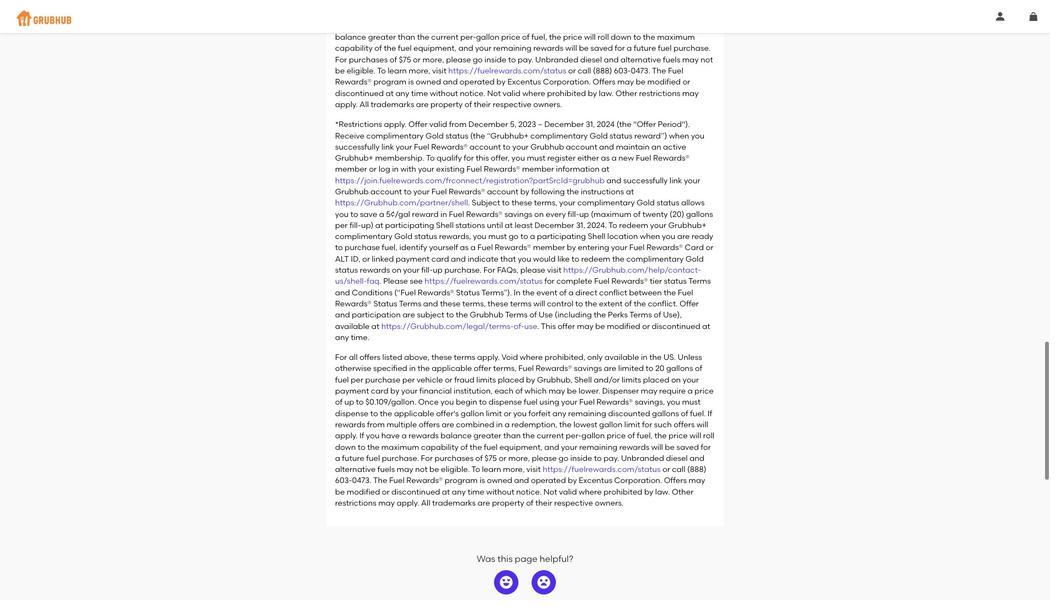 Task type: describe. For each thing, give the bounding box(es) containing it.
this
[[541, 322, 556, 331]]

1 vertical spatial notice.
[[516, 487, 542, 497]]

2 limits from the left
[[622, 375, 641, 385]]

a down least at the top
[[530, 232, 535, 241]]

you up redemption,
[[513, 409, 527, 418]]

https://grubhub.com/help/contact-
[[563, 266, 701, 275]]

a inside *restrictions apply. offer valid from december 5, 2023 – december 31, 2024 (the "offer period"). receive complimentary gold status (the "grubhub+ complimentary gold status reward") when you successfully link your fuel rewards® account to your grubhub account and maintain an active grubhub+ membership. to qualify for this offer, you must  register either as a new fuel rewards® member or log in with your existing fuel rewards® member information at https://join.fuelrewards.com/frconnect/registration?partsrcid=grubhub
[[612, 154, 617, 163]]

0 horizontal spatial restrictions
[[335, 499, 376, 508]]

0 horizontal spatial notice.
[[460, 89, 485, 98]]

2 horizontal spatial offers
[[674, 420, 695, 429]]

vehicle
[[417, 375, 443, 385]]

. this offer may be modified or discontinued at any time.
[[335, 322, 710, 342]]

1 vertical spatial time
[[468, 487, 484, 497]]

qualify
[[437, 154, 462, 163]]

1 vertical spatial the
[[373, 476, 387, 486]]

2 placed from the left
[[643, 375, 669, 385]]

apply. inside *restrictions apply. offer valid from december 5, 2023 – december 31, 2024 (the "offer period"). receive complimentary gold status (the "grubhub+ complimentary gold status reward") when you successfully link your fuel rewards® account to your grubhub account and maintain an active grubhub+ membership. to qualify for this offer, you must  register either as a new fuel rewards® member or log in with your existing fuel rewards® member information at https://join.fuelrewards.com/frconnect/registration?partsrcid=grubhub
[[384, 120, 407, 129]]

may inside . this offer may be modified or discontinued at any time.
[[577, 322, 593, 331]]

your down the location
[[611, 243, 627, 253]]

rewards® up *restrictions
[[335, 77, 372, 87]]

for inside . subject to these terms, your complimentary gold status allows you to save a 5¢/gal reward in fuel rewards® savings on every fill-up (maximum of twenty (20) gallons per fill-up) at participating shell stations until at least december 31, 2024. to redeem your grubhub+ complimentary gold status rewards, you must go to a participating shell location when you are ready to purchase fuel, identify yourself as a fuel rewards® member by entering your fuel rewards® card or alt id, or linked payment card and indicate that you would like to redeem the complimentary gold status rewards on your fill-up purchase. for faqs, please visit
[[483, 266, 495, 275]]

pay.
[[604, 454, 619, 463]]

fuel down fuels
[[389, 476, 405, 486]]

successfully inside *restrictions apply. offer valid from december 5, 2023 – december 31, 2024 (the "offer period"). receive complimentary gold status (the "grubhub+ complimentary gold status reward") when you successfully link your fuel rewards® account to your grubhub account and maintain an active grubhub+ membership. to qualify for this offer, you must  register either as a new fuel rewards® member or log in with your existing fuel rewards® member information at https://join.fuelrewards.com/frconnect/registration?partsrcid=grubhub
[[335, 142, 380, 152]]

0 vertical spatial up
[[579, 210, 589, 219]]

this page was not helpful image
[[537, 576, 550, 589]]

a up than
[[505, 420, 510, 429]]

see
[[410, 277, 423, 286]]

like
[[557, 254, 570, 264]]

grubhub inside for complete fuel rewards® tier status terms and conditions ("fuel rewards® status terms"). in the event of a direct conflict between the fuel rewards® status terms and these terms, these terms will control to the extent of the conflict. offer and participation are subject to the grubhub terms of use (including the perks terms of use), available at
[[470, 310, 503, 320]]

up inside for all offers listed above, these terms apply. void where prohibited, only available in the us. unless otherwise specified in the applicable offer terms, fuel rewards® savings are limited to 20 gallons of fuel per purchase per vehicle or fraud limits placed by grubhub, shell and/or limits placed on your payment card by your financial institution, each of which may be lower. dispenser may require a price of up to $0.109/gallon. once you begin to dispense fuel using your fuel rewards® savings, you must dispense to the applicable offer's gallon limit or you forfeit any remaining discounted gallons of fuel. if rewards from multiple offers are combined in a redemption, the lowest gallon limit for such offers will apply. if you have a rewards balance greater than the current per-gallon price of fuel, the price will roll down to the maximum capability of the fuel equipment, and your remaining rewards will be saved for a future fuel purchase. for purchases of $75 or more, please go inside to pay. unbranded diesel and alternative fuels may not be eligible. to learn more, visit
[[344, 398, 354, 407]]

least
[[515, 221, 533, 230]]

by inside . subject to these terms, your complimentary gold status allows you to save a 5¢/gal reward in fuel rewards® savings on every fill-up (maximum of twenty (20) gallons per fill-up) at participating shell stations until at least december 31, 2024. to redeem your grubhub+ complimentary gold status rewards, you must go to a participating shell location when you are ready to purchase fuel, identify yourself as a fuel rewards® member by entering your fuel rewards® card or alt id, or linked payment card and indicate that you would like to redeem the complimentary gold status rewards on your fill-up purchase. for faqs, please visit
[[567, 243, 576, 253]]

fraud
[[454, 375, 475, 385]]

2 vertical spatial gallons
[[652, 409, 679, 418]]

complimentary up 'tier'
[[626, 254, 684, 264]]

rewards® down conditions
[[335, 299, 372, 309]]

rewards® down 'offer,'
[[484, 165, 520, 174]]

0 vertical spatial dispense
[[489, 398, 522, 407]]

allows
[[681, 198, 705, 208]]

your right using
[[561, 398, 577, 407]]

https://grubhub.com/help/contact- us/shell-faq
[[335, 266, 701, 286]]

1 horizontal spatial this
[[497, 554, 513, 564]]

please
[[383, 277, 408, 286]]

1 vertical spatial gallons
[[666, 364, 693, 373]]

was
[[477, 554, 495, 564]]

rewards inside . subject to these terms, your complimentary gold status allows you to save a 5¢/gal reward in fuel rewards® savings on every fill-up (maximum of twenty (20) gallons per fill-up) at participating shell stations until at least december 31, 2024. to redeem your grubhub+ complimentary gold status rewards, you must go to a participating shell location when you are ready to purchase fuel, identify yourself as a fuel rewards® member by entering your fuel rewards® card or alt id, or linked payment card and indicate that you would like to redeem the complimentary gold status rewards on your fill-up purchase. for faqs, please visit
[[360, 266, 390, 275]]

(maximum
[[591, 210, 631, 219]]

https://grubhub.com/partner/shell link
[[335, 198, 468, 208]]

rewards® down the see
[[418, 288, 454, 297]]

1 vertical spatial gallon
[[599, 420, 622, 429]]

("fuel
[[394, 288, 416, 297]]

terms, inside . subject to these terms, your complimentary gold status allows you to save a 5¢/gal reward in fuel rewards® savings on every fill-up (maximum of twenty (20) gallons per fill-up) at participating shell stations until at least december 31, 2024. to redeem your grubhub+ complimentary gold status rewards, you must go to a participating shell location when you are ready to purchase fuel, identify yourself as a fuel rewards® member by entering your fuel rewards® card or alt id, or linked payment card and indicate that you would like to redeem the complimentary gold status rewards on your fill-up purchase. for faqs, please visit
[[534, 198, 557, 208]]

otherwise
[[335, 364, 371, 373]]

use
[[524, 322, 537, 331]]

only
[[587, 353, 603, 362]]

a up indicate
[[471, 243, 476, 253]]

active
[[663, 142, 686, 152]]

your up allows in the top right of the page
[[684, 176, 700, 185]]

rewards up 'capability'
[[409, 431, 439, 441]]

any inside . this offer may be modified or discontinued at any time.
[[335, 333, 349, 342]]

eligible.
[[441, 465, 470, 474]]

2 vertical spatial https://fuelrewards.com/status link
[[543, 465, 661, 474]]

when inside *restrictions apply. offer valid from december 5, 2023 – december 31, 2024 (the "offer period"). receive complimentary gold status (the "grubhub+ complimentary gold status reward") when you successfully link your fuel rewards® account to your grubhub account and maintain an active grubhub+ membership. to qualify for this offer, you must  register either as a new fuel rewards® member or log in with your existing fuel rewards® member information at https://join.fuelrewards.com/frconnect/registration?partsrcid=grubhub
[[669, 131, 689, 141]]

terms down ("fuel
[[399, 299, 421, 309]]

2 vertical spatial where
[[579, 487, 602, 497]]

you right 'offer,'
[[512, 154, 525, 163]]

reward")
[[634, 131, 667, 141]]

must inside *restrictions apply. offer valid from december 5, 2023 – december 31, 2024 (the "offer period"). receive complimentary gold status (the "grubhub+ complimentary gold status reward") when you successfully link your fuel rewards® account to your grubhub account and maintain an active grubhub+ membership. to qualify for this offer, you must  register either as a new fuel rewards® member or log in with your existing fuel rewards® member information at https://join.fuelrewards.com/frconnect/registration?partsrcid=grubhub
[[527, 154, 545, 163]]

fuel down lower. on the right bottom of page
[[579, 398, 595, 407]]

1 vertical spatial (the
[[470, 131, 485, 141]]

your up membership.
[[396, 142, 412, 152]]

current
[[537, 431, 564, 441]]

1 vertical spatial shell
[[588, 232, 605, 241]]

1 vertical spatial not
[[544, 487, 557, 497]]

fuel up https://join.fuelrewards.com/frconnect/registration?partsrcid=grubhub link
[[467, 165, 482, 174]]

1 horizontal spatial on
[[534, 210, 544, 219]]

dispenser
[[602, 386, 639, 396]]

0 horizontal spatial all
[[360, 100, 369, 109]]

rewards,
[[439, 232, 471, 241]]

. for please
[[379, 277, 381, 286]]

1 vertical spatial without
[[486, 487, 514, 497]]

up)
[[361, 221, 373, 230]]

to up (including
[[575, 299, 583, 309]]

0 vertical spatial the
[[652, 66, 666, 76]]

unless
[[678, 353, 702, 362]]

december right –
[[544, 120, 584, 129]]

greater
[[474, 431, 501, 441]]

1 horizontal spatial discontinued
[[391, 487, 440, 497]]

0 vertical spatial https://fuelrewards.com/status link
[[448, 66, 566, 76]]

in
[[514, 288, 521, 297]]

you down (20)
[[662, 232, 675, 241]]

successfully inside "and  successfully link your grubhub account to your fuel rewards® account by following the instructions at https://grubhub.com/partner/shell"
[[623, 176, 668, 185]]

have
[[381, 431, 400, 441]]

may up the period").
[[682, 89, 699, 98]]

1 horizontal spatial status
[[456, 288, 480, 297]]

all
[[349, 353, 358, 362]]

0 vertical spatial (888)
[[593, 66, 612, 76]]

0 vertical spatial 0473.
[[631, 66, 650, 76]]

and/or
[[594, 375, 620, 385]]

1 vertical spatial law.
[[655, 487, 670, 497]]

1 horizontal spatial limit
[[624, 420, 640, 429]]

0 horizontal spatial law.
[[599, 89, 614, 98]]

was this page helpful?
[[477, 554, 573, 564]]

0 vertical spatial (the
[[616, 120, 631, 129]]

information
[[556, 165, 600, 174]]

offer inside *restrictions apply. offer valid from december 5, 2023 – december 31, 2024 (the "offer period"). receive complimentary gold status (the "grubhub+ complimentary gold status reward") when you successfully link your fuel rewards® account to your grubhub account and maintain an active grubhub+ membership. to qualify for this offer, you must  register either as a new fuel rewards® member or log in with your existing fuel rewards® member information at https://join.fuelrewards.com/frconnect/registration?partsrcid=grubhub
[[408, 120, 428, 129]]

1 vertical spatial https://fuelrewards.com/status
[[425, 277, 543, 286]]

31, inside *restrictions apply. offer valid from december 5, 2023 – december 31, 2024 (the "offer period"). receive complimentary gold status (the "grubhub+ complimentary gold status reward") when you successfully link your fuel rewards® account to your grubhub account and maintain an active grubhub+ membership. to qualify for this offer, you must  register either as a new fuel rewards® member or log in with your existing fuel rewards® member information at https://join.fuelrewards.com/frconnect/registration?partsrcid=grubhub
[[586, 120, 595, 129]]

fuel up the period").
[[668, 66, 683, 76]]

0 horizontal spatial participating
[[385, 221, 434, 230]]

0 horizontal spatial modified
[[347, 487, 380, 497]]

linked
[[372, 254, 394, 264]]

20
[[655, 364, 664, 373]]

this inside *restrictions apply. offer valid from december 5, 2023 – december 31, 2024 (the "offer period"). receive complimentary gold status (the "grubhub+ complimentary gold status reward") when you successfully link your fuel rewards® account to your grubhub account and maintain an active grubhub+ membership. to qualify for this offer, you must  register either as a new fuel rewards® member or log in with your existing fuel rewards® member information at https://join.fuelrewards.com/frconnect/registration?partsrcid=grubhub
[[476, 154, 489, 163]]

grubhub+ inside *restrictions apply. offer valid from december 5, 2023 – december 31, 2024 (the "offer period"). receive complimentary gold status (the "grubhub+ complimentary gold status reward") when you successfully link your fuel rewards® account to your grubhub account and maintain an active grubhub+ membership. to qualify for this offer, you must  register either as a new fuel rewards® member or log in with your existing fuel rewards® member information at https://join.fuelrewards.com/frconnect/registration?partsrcid=grubhub
[[335, 154, 373, 163]]

the down direct
[[585, 299, 597, 309]]

link inside *restrictions apply. offer valid from december 5, 2023 – december 31, 2024 (the "offer period"). receive complimentary gold status (the "grubhub+ complimentary gold status reward") when you successfully link your fuel rewards® account to your grubhub account and maintain an active grubhub+ membership. to qualify for this offer, you must  register either as a new fuel rewards® member or log in with your existing fuel rewards® member information at https://join.fuelrewards.com/frconnect/registration?partsrcid=grubhub
[[381, 142, 394, 152]]

twenty
[[642, 210, 668, 219]]

begin
[[456, 398, 477, 407]]

0 horizontal spatial operated
[[460, 77, 495, 87]]

period").
[[658, 120, 690, 129]]

card inside for all offers listed above, these terms apply. void where prohibited, only available in the us. unless otherwise specified in the applicable offer terms, fuel rewards® savings are limited to 20 gallons of fuel per purchase per vehicle or fraud limits placed by grubhub, shell and/or limits placed on your payment card by your financial institution, each of which may be lower. dispenser may require a price of up to $0.109/gallon. once you begin to dispense fuel using your fuel rewards® savings, you must dispense to the applicable offer's gallon limit or you forfeit any remaining discounted gallons of fuel. if rewards from multiple offers are combined in a redemption, the lowest gallon limit for such offers will apply. if you have a rewards balance greater than the current per-gallon price of fuel, the price will roll down to the maximum capability of the fuel equipment, and your remaining rewards will be saved for a future fuel purchase. for purchases of $75 or more, please go inside to pay. unbranded diesel and alternative fuels may not be eligible. to learn more, visit
[[371, 386, 388, 396]]

1 horizontal spatial respective
[[554, 499, 593, 508]]

1 vertical spatial offers
[[664, 476, 687, 486]]

by up $0.109/gallon. at the bottom left
[[390, 386, 399, 396]]

1 horizontal spatial other
[[672, 487, 694, 497]]

*restrictions
[[335, 120, 382, 129]]

1 vertical spatial more,
[[503, 465, 525, 474]]

terms up of-
[[505, 310, 528, 320]]

card inside . subject to these terms, your complimentary gold status allows you to save a 5¢/gal reward in fuel rewards® savings on every fill-up (maximum of twenty (20) gallons per fill-up) at participating shell stations until at least december 31, 2024. to redeem your grubhub+ complimentary gold status rewards, you must go to a participating shell location when you are ready to purchase fuel, identify yourself as a fuel rewards® member by entering your fuel rewards® card or alt id, or linked payment card and indicate that you would like to redeem the complimentary gold status rewards on your fill-up purchase. for faqs, please visit
[[431, 254, 449, 264]]

31, inside . subject to these terms, your complimentary gold status allows you to save a 5¢/gal reward in fuel rewards® savings on every fill-up (maximum of twenty (20) gallons per fill-up) at participating shell stations until at least december 31, 2024. to redeem your grubhub+ complimentary gold status rewards, you must go to a participating shell location when you are ready to purchase fuel, identify yourself as a fuel rewards® member by entering your fuel rewards® card or alt id, or linked payment card and indicate that you would like to redeem the complimentary gold status rewards on your fill-up purchase. for faqs, please visit
[[576, 221, 585, 230]]

2 horizontal spatial per
[[402, 375, 415, 385]]

the down such
[[654, 431, 667, 441]]

0 vertical spatial their
[[474, 100, 491, 109]]

direct
[[575, 288, 597, 297]]

1 vertical spatial call
[[672, 465, 685, 474]]

0 vertical spatial redeem
[[619, 221, 648, 230]]

you left save
[[335, 210, 349, 219]]

0 vertical spatial call
[[578, 66, 591, 76]]

to down least at the top
[[520, 232, 528, 241]]

in up greater
[[496, 420, 503, 429]]

1 vertical spatial dispense
[[335, 409, 368, 418]]

to inside "and  successfully link your grubhub account to your fuel rewards® account by following the instructions at https://grubhub.com/partner/shell"
[[404, 187, 411, 197]]

account up 'either'
[[566, 142, 597, 152]]

modified inside . this offer may be modified or discontinued at any time.
[[607, 322, 640, 331]]

as inside . subject to these terms, your complimentary gold status allows you to save a 5¢/gal reward in fuel rewards® savings on every fill-up (maximum of twenty (20) gallons per fill-up) at participating shell stations until at least december 31, 2024. to redeem your grubhub+ complimentary gold status rewards, you must go to a participating shell location when you are ready to purchase fuel, identify yourself as a fuel rewards® member by entering your fuel rewards® card or alt id, or linked payment card and indicate that you would like to redeem the complimentary gold status rewards on your fill-up purchase. for faqs, please visit
[[460, 243, 469, 253]]

0 horizontal spatial if
[[360, 431, 364, 441]]

2024
[[597, 120, 615, 129]]

rewards® up grubhub, on the right bottom of the page
[[536, 364, 572, 373]]

terms down card
[[688, 277, 711, 286]]

at inside . this offer may be modified or discontinued at any time.
[[702, 322, 710, 331]]

or inside *restrictions apply. offer valid from december 5, 2023 – december 31, 2024 (the "offer period"). receive complimentary gold status (the "grubhub+ complimentary gold status reward") when you successfully link your fuel rewards® account to your grubhub account and maintain an active grubhub+ membership. to qualify for this offer, you must  register either as a new fuel rewards® member or log in with your existing fuel rewards® member information at https://join.fuelrewards.com/frconnect/registration?partsrcid=grubhub
[[369, 165, 377, 174]]

0 horizontal spatial offers
[[359, 353, 381, 362]]

1 horizontal spatial 603-
[[614, 66, 631, 76]]

0 horizontal spatial on
[[392, 266, 401, 275]]

1 horizontal spatial (888)
[[687, 465, 706, 474]]

0 horizontal spatial property
[[430, 100, 463, 109]]

your down twenty
[[650, 221, 666, 230]]

discontinued inside . this offer may be modified or discontinued at any time.
[[652, 322, 700, 331]]

1 horizontal spatial price
[[669, 431, 688, 441]]

at inside "and  successfully link your grubhub account to your fuel rewards® account by following the instructions at https://grubhub.com/partner/shell"
[[626, 187, 634, 197]]

0 horizontal spatial offers
[[593, 77, 616, 87]]

the up the 20
[[649, 353, 662, 362]]

fuel, inside for all offers listed above, these terms apply. void where prohibited, only available in the us. unless otherwise specified in the applicable offer terms, fuel rewards® savings are limited to 20 gallons of fuel per purchase per vehicle or fraud limits placed by grubhub, shell and/or limits placed on your payment card by your financial institution, each of which may be lower. dispenser may require a price of up to $0.109/gallon. once you begin to dispense fuel using your fuel rewards® savings, you must dispense to the applicable offer's gallon limit or you forfeit any remaining discounted gallons of fuel. if rewards from multiple offers are combined in a redemption, the lowest gallon limit for such offers will apply. if you have a rewards balance greater than the current per-gallon price of fuel, the price will roll down to the maximum capability of the fuel equipment, and your remaining rewards will be saved for a future fuel purchase. for purchases of $75 or more, please go inside to pay. unbranded diesel and alternative fuels may not be eligible. to learn more, visit
[[637, 431, 653, 441]]

your up require on the bottom right
[[683, 375, 699, 385]]

must inside for all offers listed above, these terms apply. void where prohibited, only available in the us. unless otherwise specified in the applicable offer terms, fuel rewards® savings are limited to 20 gallons of fuel per purchase per vehicle or fraud limits placed by grubhub, shell and/or limits placed on your payment card by your financial institution, each of which may be lower. dispenser may require a price of up to $0.109/gallon. once you begin to dispense fuel using your fuel rewards® savings, you must dispense to the applicable offer's gallon limit or you forfeit any remaining discounted gallons of fuel. if rewards from multiple offers are combined in a redemption, the lowest gallon limit for such offers will apply. if you have a rewards balance greater than the current per-gallon price of fuel, the price will roll down to the maximum capability of the fuel equipment, and your remaining rewards will be saved for a future fuel purchase. for purchases of $75 or more, please go inside to pay. unbranded diesel and alternative fuels may not be eligible. to learn more, visit
[[682, 398, 701, 407]]

1 vertical spatial remaining
[[579, 443, 617, 452]]

id,
[[351, 254, 360, 264]]

2 horizontal spatial valid
[[559, 487, 577, 497]]

member up following
[[522, 165, 554, 174]]

log
[[379, 165, 390, 174]]

the inside . subject to these terms, your complimentary gold status allows you to save a 5¢/gal reward in fuel rewards® savings on every fill-up (maximum of twenty (20) gallons per fill-up) at participating shell stations until at least december 31, 2024. to redeem your grubhub+ complimentary gold status rewards, you must go to a participating shell location when you are ready to purchase fuel, identify yourself as a fuel rewards® member by entering your fuel rewards® card or alt id, or linked payment card and indicate that you would like to redeem the complimentary gold status rewards on your fill-up purchase. for faqs, please visit
[[612, 254, 624, 264]]

0 horizontal spatial other
[[616, 89, 637, 98]]

once
[[418, 398, 439, 407]]

until
[[487, 221, 503, 230]]

december up the "grubhub+
[[468, 120, 508, 129]]

your up reward
[[413, 187, 430, 197]]

conditions
[[352, 288, 393, 297]]

the down between
[[634, 299, 646, 309]]

may up savings,
[[641, 386, 657, 396]]

the up vehicle
[[418, 364, 430, 373]]

grubhub inside "and  successfully link your grubhub account to your fuel rewards® account by following the instructions at https://grubhub.com/partner/shell"
[[335, 187, 369, 197]]

at inside for complete fuel rewards® tier status terms and conditions ("fuel rewards® status terms"). in the event of a direct conflict between the fuel rewards® status terms and these terms, these terms will control to the extent of the conflict. offer and participation are subject to the grubhub terms of use (including the perks terms of use), available at
[[371, 322, 379, 331]]

gold up twenty
[[637, 198, 655, 208]]

1 vertical spatial status
[[373, 299, 397, 309]]

where inside for all offers listed above, these terms apply. void where prohibited, only available in the us. unless otherwise specified in the applicable offer terms, fuel rewards® savings are limited to 20 gallons of fuel per purchase per vehicle or fraud limits placed by grubhub, shell and/or limits placed on your payment card by your financial institution, each of which may be lower. dispenser may require a price of up to $0.109/gallon. once you begin to dispense fuel using your fuel rewards® savings, you must dispense to the applicable offer's gallon limit or you forfeit any remaining discounted gallons of fuel. if rewards from multiple offers are combined in a redemption, the lowest gallon limit for such offers will apply. if you have a rewards balance greater than the current per-gallon price of fuel, the price will roll down to the maximum capability of the fuel equipment, and your remaining rewards will be saved for a future fuel purchase. for purchases of $75 or more, please go inside to pay. unbranded diesel and alternative fuels may not be eligible. to learn more, visit
[[520, 353, 543, 362]]

gold up "qualify"
[[426, 131, 444, 141]]

1 vertical spatial 0473.
[[352, 476, 372, 486]]

savings inside . subject to these terms, your complimentary gold status allows you to save a 5¢/gal reward in fuel rewards® savings on every fill-up (maximum of twenty (20) gallons per fill-up) at participating shell stations until at least december 31, 2024. to redeem your grubhub+ complimentary gold status rewards, you must go to a participating shell location when you are ready to purchase fuel, identify yourself as a fuel rewards® member by entering your fuel rewards® card or alt id, or linked payment card and indicate that you would like to redeem the complimentary gold status rewards on your fill-up purchase. for faqs, please visit
[[504, 210, 532, 219]]

0 horizontal spatial excentus
[[507, 77, 541, 87]]

0 vertical spatial modified
[[647, 77, 681, 87]]

down
[[335, 443, 356, 452]]

0 vertical spatial shell
[[436, 221, 454, 230]]

1 vertical spatial owners.
[[595, 499, 624, 508]]

purchase inside . subject to these terms, your complimentary gold status allows you to save a 5¢/gal reward in fuel rewards® savings on every fill-up (maximum of twenty (20) gallons per fill-up) at participating shell stations until at least december 31, 2024. to redeem your grubhub+ complimentary gold status rewards, you must go to a participating shell location when you are ready to purchase fuel, identify yourself as a fuel rewards® member by entering your fuel rewards® card or alt id, or linked payment card and indicate that you would like to redeem the complimentary gold status rewards on your fill-up purchase. for faqs, please visit
[[345, 243, 380, 253]]

0 horizontal spatial time
[[411, 89, 428, 98]]

0 vertical spatial not
[[487, 89, 501, 98]]

terms, inside for complete fuel rewards® tier status terms and conditions ("fuel rewards® status terms"). in the event of a direct conflict between the fuel rewards® status terms and these terms, these terms will control to the extent of the conflict. offer and participation are subject to the grubhub terms of use (including the perks terms of use), available at
[[462, 299, 486, 309]]

fuel up which
[[518, 364, 534, 373]]

rewards® down active
[[653, 154, 690, 163]]

2 or call (888) 603-0473. the fuel rewards® program is owned and operated by excentus corporation. offers may be modified or discontinued at any time without notice. not valid where prohibited by law. other restrictions may apply. all trademarks are property of their respective owners. from the top
[[335, 465, 706, 508]]

discounted
[[608, 409, 650, 418]]

status up us/shell-
[[335, 266, 358, 275]]

fuel down the location
[[629, 243, 645, 253]]

2 horizontal spatial price
[[695, 386, 714, 396]]

you down stations
[[473, 232, 486, 241]]

2 horizontal spatial fill-
[[568, 210, 579, 219]]

the up per-
[[559, 420, 572, 429]]

which
[[525, 386, 547, 396]]

1 vertical spatial participating
[[537, 232, 586, 241]]

extent
[[599, 299, 623, 309]]

5¢/gal
[[386, 210, 410, 219]]

0 horizontal spatial for
[[335, 353, 347, 362]]

use),
[[663, 310, 682, 320]]

0 horizontal spatial trademarks
[[371, 100, 414, 109]]

https://fuelrewards.com/status for topmost https://fuelrewards.com/status link
[[448, 66, 566, 76]]

fuel up "conflict"
[[594, 277, 610, 286]]

subject
[[472, 198, 500, 208]]

yourself
[[429, 243, 458, 253]]

to left save
[[350, 210, 358, 219]]

roll
[[703, 431, 714, 441]]

offer inside . this offer may be modified or discontinued at any time.
[[558, 322, 575, 331]]

*restrictions apply. offer valid from december 5, 2023 – december 31, 2024 (the "offer period"). receive complimentary gold status (the "grubhub+ complimentary gold status reward") when you successfully link your fuel rewards® account to your grubhub account and maintain an active grubhub+ membership. to qualify for this offer, you must  register either as a new fuel rewards® member or log in with your existing fuel rewards® member information at https://join.fuelrewards.com/frconnect/registration?partsrcid=grubhub
[[335, 120, 704, 185]]

as inside *restrictions apply. offer valid from december 5, 2023 – december 31, 2024 (the "offer period"). receive complimentary gold status (the "grubhub+ complimentary gold status reward") when you successfully link your fuel rewards® account to your grubhub account and maintain an active grubhub+ membership. to qualify for this offer, you must  register either as a new fuel rewards® member or log in with your existing fuel rewards® member information at https://join.fuelrewards.com/frconnect/registration?partsrcid=grubhub
[[601, 154, 610, 163]]

be up "offer at the top
[[636, 77, 645, 87]]

you down require on the bottom right
[[667, 398, 680, 407]]

december inside . subject to these terms, your complimentary gold status allows you to save a 5¢/gal reward in fuel rewards® savings on every fill-up (maximum of twenty (20) gallons per fill-up) at participating shell stations until at least december 31, 2024. to redeem your grubhub+ complimentary gold status rewards, you must go to a participating shell location when you are ready to purchase fuel, identify yourself as a fuel rewards® member by entering your fuel rewards® card or alt id, or linked payment card and indicate that you would like to redeem the complimentary gold status rewards on your fill-up purchase. for faqs, please visit
[[535, 221, 574, 230]]

fuel up stations
[[449, 210, 464, 219]]

0 horizontal spatial without
[[430, 89, 458, 98]]

please inside . subject to these terms, your complimentary gold status allows you to save a 5¢/gal reward in fuel rewards® savings on every fill-up (maximum of twenty (20) gallons per fill-up) at participating shell stations until at least december 31, 2024. to redeem your grubhub+ complimentary gold status rewards, you must go to a participating shell location when you are ready to purchase fuel, identify yourself as a fuel rewards® member by entering your fuel rewards® card or alt id, or linked payment card and indicate that you would like to redeem the complimentary gold status rewards on your fill-up purchase. for faqs, please visit
[[520, 266, 545, 275]]

for all offers listed above, these terms apply. void where prohibited, only available in the us. unless otherwise specified in the applicable offer terms, fuel rewards® savings are limited to 20 gallons of fuel per purchase per vehicle or fraud limits placed by grubhub, shell and/or limits placed on your payment card by your financial institution, each of which may be lower. dispenser may require a price of up to $0.109/gallon. once you begin to dispense fuel using your fuel rewards® savings, you must dispense to the applicable offer's gallon limit or you forfeit any remaining discounted gallons of fuel. if rewards from multiple offers are combined in a redemption, the lowest gallon limit for such offers will apply. if you have a rewards balance greater than the current per-gallon price of fuel, the price will roll down to the maximum capability of the fuel equipment, and your remaining rewards will be saved for a future fuel purchase. for purchases of $75 or more, please go inside to pay. unbranded diesel and alternative fuels may not be eligible. to learn more, visit
[[335, 353, 714, 474]]

perks
[[608, 310, 628, 320]]

your up the see
[[403, 266, 419, 275]]

be right not
[[429, 465, 439, 474]]

an
[[651, 142, 661, 152]]

1 vertical spatial redeem
[[581, 254, 610, 264]]

by up 2024
[[588, 89, 597, 98]]

specified
[[373, 364, 407, 373]]

rewards® down the dispenser on the right of page
[[597, 398, 633, 407]]

indicate
[[468, 254, 498, 264]]

purchase. inside for all offers listed above, these terms apply. void where prohibited, only available in the us. unless otherwise specified in the applicable offer terms, fuel rewards® savings are limited to 20 gallons of fuel per purchase per vehicle or fraud limits placed by grubhub, shell and/or limits placed on your payment card by your financial institution, each of which may be lower. dispenser may require a price of up to $0.109/gallon. once you begin to dispense fuel using your fuel rewards® savings, you must dispense to the applicable offer's gallon limit or you forfeit any remaining discounted gallons of fuel. if rewards from multiple offers are combined in a redemption, the lowest gallon limit for such offers will apply. if you have a rewards balance greater than the current per-gallon price of fuel, the price will roll down to the maximum capability of the fuel equipment, and your remaining rewards will be saved for a future fuel purchase. for purchases of $75 or more, please go inside to pay. unbranded diesel and alternative fuels may not be eligible. to learn more, visit
[[382, 454, 419, 463]]

per inside . subject to these terms, your complimentary gold status allows you to save a 5¢/gal reward in fuel rewards® savings on every fill-up (maximum of twenty (20) gallons per fill-up) at participating shell stations until at least december 31, 2024. to redeem your grubhub+ complimentary gold status rewards, you must go to a participating shell location when you are ready to purchase fuel, identify yourself as a fuel rewards® member by entering your fuel rewards® card or alt id, or linked payment card and indicate that you would like to redeem the complimentary gold status rewards on your fill-up purchase. for faqs, please visit
[[335, 221, 348, 230]]

using
[[539, 398, 559, 407]]

1 horizontal spatial up
[[433, 266, 443, 275]]

0 vertical spatial owned
[[416, 77, 441, 87]]

1 horizontal spatial corporation.
[[614, 476, 662, 486]]

are inside for complete fuel rewards® tier status terms and conditions ("fuel rewards® status terms"). in the event of a direct conflict between the fuel rewards® status terms and these terms, these terms will control to the extent of the conflict. offer and participation are subject to the grubhub terms of use (including the perks terms of use), available at
[[403, 310, 415, 320]]

0 vertical spatial where
[[522, 89, 545, 98]]

reward
[[412, 210, 439, 219]]

1 vertical spatial https://fuelrewards.com/status link
[[425, 277, 543, 286]]

may up "offer at the top
[[617, 77, 634, 87]]

1 vertical spatial excentus
[[579, 476, 612, 486]]

to left the 20
[[646, 364, 653, 373]]

void
[[502, 353, 518, 362]]

forfeit
[[529, 409, 551, 418]]

to inside . subject to these terms, your complimentary gold status allows you to save a 5¢/gal reward in fuel rewards® savings on every fill-up (maximum of twenty (20) gallons per fill-up) at participating shell stations until at least december 31, 2024. to redeem your grubhub+ complimentary gold status rewards, you must go to a participating shell location when you are ready to purchase fuel, identify yourself as a fuel rewards® member by entering your fuel rewards® card or alt id, or linked payment card and indicate that you would like to redeem the complimentary gold status rewards on your fill-up purchase. for faqs, please visit
[[609, 221, 617, 230]]

2 vertical spatial fill-
[[421, 266, 433, 275]]

rewards® down subject
[[466, 210, 503, 219]]

new
[[618, 154, 634, 163]]

your up every
[[559, 198, 576, 208]]

faq
[[367, 277, 379, 286]]

when inside . subject to these terms, your complimentary gold status allows you to save a 5¢/gal reward in fuel rewards® savings on every fill-up (maximum of twenty (20) gallons per fill-up) at participating shell stations until at least december 31, 2024. to redeem your grubhub+ complimentary gold status rewards, you must go to a participating shell location when you are ready to purchase fuel, identify yourself as a fuel rewards® member by entering your fuel rewards® card or alt id, or linked payment card and indicate that you would like to redeem the complimentary gold status rewards on your fill-up purchase. for faqs, please visit
[[640, 232, 660, 241]]

will up unbranded
[[651, 443, 663, 452]]

1 horizontal spatial valid
[[503, 89, 521, 98]]

0 vertical spatial restrictions
[[639, 89, 680, 98]]

these inside . subject to these terms, your complimentary gold status allows you to save a 5¢/gal reward in fuel rewards® savings on every fill-up (maximum of twenty (20) gallons per fill-up) at participating shell stations until at least december 31, 2024. to redeem your grubhub+ complimentary gold status rewards, you must go to a participating shell location when you are ready to purchase fuel, identify yourself as a fuel rewards® member by entering your fuel rewards® card or alt id, or linked payment card and indicate that you would like to redeem the complimentary gold status rewards on your fill-up purchase. for faqs, please visit
[[512, 198, 532, 208]]

go inside . subject to these terms, your complimentary gold status allows you to save a 5¢/gal reward in fuel rewards® savings on every fill-up (maximum of twenty (20) gallons per fill-up) at participating shell stations until at least december 31, 2024. to redeem your grubhub+ complimentary gold status rewards, you must go to a participating shell location when you are ready to purchase fuel, identify yourself as a fuel rewards® member by entering your fuel rewards® card or alt id, or linked payment card and indicate that you would like to redeem the complimentary gold status rewards on your fill-up purchase. for faqs, please visit
[[509, 232, 519, 241]]

2023
[[518, 120, 536, 129]]

at inside *restrictions apply. offer valid from december 5, 2023 – december 31, 2024 (the "offer period"). receive complimentary gold status (the "grubhub+ complimentary gold status reward") when you successfully link your fuel rewards® account to your grubhub account and maintain an active grubhub+ membership. to qualify for this offer, you must  register either as a new fuel rewards® member or log in with your existing fuel rewards® member information at https://join.fuelrewards.com/frconnect/registration?partsrcid=grubhub
[[601, 165, 609, 174]]

to up future
[[358, 443, 365, 452]]

available inside for complete fuel rewards® tier status terms and conditions ("fuel rewards® status terms"). in the event of a direct conflict between the fuel rewards® status terms and these terms, these terms will control to the extent of the conflict. offer and participation are subject to the grubhub terms of use (including the perks terms of use), available at
[[335, 322, 370, 331]]

1 horizontal spatial property
[[492, 499, 524, 508]]

0 vertical spatial more,
[[508, 454, 530, 463]]

1 vertical spatial all
[[421, 499, 430, 508]]

to down institution,
[[479, 398, 487, 407]]

offer inside for complete fuel rewards® tier status terms and conditions ("fuel rewards® status terms"). in the event of a direct conflict between the fuel rewards® status terms and these terms, these terms will control to the extent of the conflict. offer and participation are subject to the grubhub terms of use (including the perks terms of use), available at
[[680, 299, 699, 309]]

for inside for complete fuel rewards® tier status terms and conditions ("fuel rewards® status terms"). in the event of a direct conflict between the fuel rewards® status terms and these terms, these terms will control to the extent of the conflict. offer and participation are subject to the grubhub terms of use (including the perks terms of use), available at
[[544, 277, 555, 286]]

these inside for all offers listed above, these terms apply. void where prohibited, only available in the us. unless otherwise specified in the applicable offer terms, fuel rewards® savings are limited to 20 gallons of fuel per purchase per vehicle or fraud limits placed by grubhub, shell and/or limits placed on your payment card by your financial institution, each of which may be lower. dispenser may require a price of up to $0.109/gallon. once you begin to dispense fuel using your fuel rewards® savings, you must dispense to the applicable offer's gallon limit or you forfeit any remaining discounted gallons of fuel. if rewards from multiple offers are combined in a redemption, the lowest gallon limit for such offers will apply. if you have a rewards balance greater than the current per-gallon price of fuel, the price will roll down to the maximum capability of the fuel equipment, and your remaining rewards will be saved for a future fuel purchase. for purchases of $75 or more, please go inside to pay. unbranded diesel and alternative fuels may not be eligible. to learn more, visit
[[431, 353, 452, 362]]

terms inside for all offers listed above, these terms apply. void where prohibited, only available in the us. unless otherwise specified in the applicable offer terms, fuel rewards® savings are limited to 20 gallons of fuel per purchase per vehicle or fraud limits placed by grubhub, shell and/or limits placed on your payment card by your financial institution, each of which may be lower. dispenser may require a price of up to $0.109/gallon. once you begin to dispense fuel using your fuel rewards® savings, you must dispense to the applicable offer's gallon limit or you forfeit any remaining discounted gallons of fuel. if rewards from multiple offers are combined in a redemption, the lowest gallon limit for such offers will apply. if you have a rewards balance greater than the current per-gallon price of fuel, the price will roll down to the maximum capability of the fuel equipment, and your remaining rewards will be saved for a future fuel purchase. for purchases of $75 or more, please go inside to pay. unbranded diesel and alternative fuels may not be eligible. to learn more, visit
[[454, 353, 475, 362]]

not
[[415, 465, 428, 474]]

https://grubhub.com/legal/terms-of-use
[[381, 322, 537, 331]]

complimentary down –
[[530, 131, 588, 141]]

institution,
[[454, 386, 493, 396]]

the right the in
[[522, 288, 535, 297]]

your down the "grubhub+
[[512, 142, 529, 152]]

1 vertical spatial operated
[[531, 476, 566, 486]]

alt
[[335, 254, 349, 264]]

above,
[[404, 353, 430, 362]]

capability
[[421, 443, 459, 452]]

a right save
[[379, 210, 384, 219]]

0 vertical spatial remaining
[[568, 409, 606, 418]]

savings inside for all offers listed above, these terms apply. void where prohibited, only available in the us. unless otherwise specified in the applicable offer terms, fuel rewards® savings are limited to 20 gallons of fuel per purchase per vehicle or fraud limits placed by grubhub, shell and/or limits placed on your payment card by your financial institution, each of which may be lower. dispenser may require a price of up to $0.109/gallon. once you begin to dispense fuel using your fuel rewards® savings, you must dispense to the applicable offer's gallon limit or you forfeit any remaining discounted gallons of fuel. if rewards from multiple offers are combined in a redemption, the lowest gallon limit for such offers will apply. if you have a rewards balance greater than the current per-gallon price of fuel, the price will roll down to the maximum capability of the fuel equipment, and your remaining rewards will be saved for a future fuel purchase. for purchases of $75 or more, please go inside to pay. unbranded diesel and alternative fuels may not be eligible. to learn more, visit
[[574, 364, 602, 373]]

by up the "grubhub+
[[497, 77, 506, 87]]

maintain
[[616, 142, 650, 152]]

for down roll
[[701, 443, 711, 452]]

existing
[[436, 165, 465, 174]]

fuel up $75
[[484, 443, 498, 452]]

these up https://grubhub.com/legal/terms-
[[440, 299, 461, 309]]

you right reward")
[[691, 131, 704, 141]]

listed
[[382, 353, 402, 362]]

1 or call (888) 603-0473. the fuel rewards® program is owned and operated by excentus corporation. offers may be modified or discontinued at any time without notice. not valid where prohibited by law. other restrictions may apply. all trademarks are property of their respective owners. from the top
[[335, 66, 699, 109]]

$75
[[485, 454, 497, 463]]

control
[[547, 299, 573, 309]]

status up (20)
[[657, 198, 679, 208]]

fuel up membership.
[[414, 142, 429, 152]]

rewards® up "qualify"
[[431, 142, 468, 152]]

0 horizontal spatial owners.
[[533, 100, 562, 109]]

0 vertical spatial corporation.
[[543, 77, 591, 87]]

https://grubhub.com/legal/terms-
[[381, 322, 514, 331]]

0 vertical spatial gallon
[[461, 409, 484, 418]]

lowest
[[573, 420, 597, 429]]

. for this
[[537, 322, 539, 331]]



Task type: vqa. For each thing, say whether or not it's contained in the screenshot.
GRUBHUB LOGO
yes



Task type: locate. For each thing, give the bounding box(es) containing it.
1 horizontal spatial to
[[471, 465, 480, 474]]

1 horizontal spatial excentus
[[579, 476, 612, 486]]

on up require on the bottom right
[[671, 375, 681, 385]]

price up the fuel.
[[695, 386, 714, 396]]

up
[[579, 210, 589, 219], [433, 266, 443, 275], [344, 398, 354, 407]]

this page was helpful image
[[500, 576, 513, 589]]

1 vertical spatial terms
[[454, 353, 475, 362]]

(including
[[555, 310, 592, 320]]

valid inside *restrictions apply. offer valid from december 5, 2023 – december 31, 2024 (the "offer period"). receive complimentary gold status (the "grubhub+ complimentary gold status reward") when you successfully link your fuel rewards® account to your grubhub account and maintain an active grubhub+ membership. to qualify for this offer, you must  register either as a new fuel rewards® member or log in with your existing fuel rewards® member information at https://join.fuelrewards.com/frconnect/registration?partsrcid=grubhub
[[429, 120, 447, 129]]

0 horizontal spatial terms,
[[462, 299, 486, 309]]

0 vertical spatial time
[[411, 89, 428, 98]]

purchase
[[345, 243, 380, 253], [365, 375, 400, 385]]

1 horizontal spatial fill-
[[421, 266, 433, 275]]

to down $0.109/gallon. at the bottom left
[[370, 409, 378, 418]]

may left not
[[397, 465, 413, 474]]

1 vertical spatial available
[[605, 353, 639, 362]]

offers right all
[[359, 353, 381, 362]]

register
[[547, 154, 576, 163]]

will inside for complete fuel rewards® tier status terms and conditions ("fuel rewards® status terms"). in the event of a direct conflict between the fuel rewards® status terms and these terms, these terms will control to the extent of the conflict. offer and participation are subject to the grubhub terms of use (including the perks terms of use), available at
[[533, 299, 545, 309]]

2 vertical spatial https://fuelrewards.com/status
[[543, 465, 661, 474]]

status up maintain
[[610, 131, 632, 141]]

such
[[654, 420, 672, 429]]

where right void
[[520, 353, 543, 362]]

operated
[[460, 77, 495, 87], [531, 476, 566, 486]]

redeem up the location
[[619, 221, 648, 230]]

0 horizontal spatial payment
[[335, 386, 369, 396]]

shell up rewards,
[[436, 221, 454, 230]]

for left such
[[642, 420, 652, 429]]

1 vertical spatial 603-
[[335, 476, 352, 486]]

1 horizontal spatial successfully
[[623, 176, 668, 185]]

complimentary
[[366, 131, 424, 141], [530, 131, 588, 141], [577, 198, 635, 208], [335, 232, 392, 241], [626, 254, 684, 264]]

2 small image from the left
[[1029, 12, 1038, 21]]

offer
[[408, 120, 428, 129], [680, 299, 699, 309]]

1 horizontal spatial (the
[[616, 120, 631, 129]]

1 vertical spatial payment
[[335, 386, 369, 396]]

1 horizontal spatial 0473.
[[631, 66, 650, 76]]

to left learn
[[471, 465, 480, 474]]

https://fuelrewards.com/status link up 5,
[[448, 66, 566, 76]]

your right with at the left of page
[[418, 165, 434, 174]]

this left 'offer,'
[[476, 154, 489, 163]]

1 vertical spatial applicable
[[394, 409, 434, 418]]

saved
[[676, 443, 699, 452]]

gallons inside . subject to these terms, your complimentary gold status allows you to save a 5¢/gal reward in fuel rewards® savings on every fill-up (maximum of twenty (20) gallons per fill-up) at participating shell stations until at least december 31, 2024. to redeem your grubhub+ complimentary gold status rewards, you must go to a participating shell location when you are ready to purchase fuel, identify yourself as a fuel rewards® member by entering your fuel rewards® card or alt id, or linked payment card and indicate that you would like to redeem the complimentary gold status rewards on your fill-up purchase. for faqs, please visit
[[686, 210, 713, 219]]

fuel,
[[382, 243, 398, 253], [637, 431, 653, 441]]

. for subject
[[468, 198, 470, 208]]

participating up the like
[[537, 232, 586, 241]]

or inside . this offer may be modified or discontinued at any time.
[[642, 322, 650, 331]]

subject
[[417, 310, 444, 320]]

for right "qualify"
[[464, 154, 474, 163]]

1 vertical spatial please
[[532, 454, 557, 463]]

member inside . subject to these terms, your complimentary gold status allows you to save a 5¢/gal reward in fuel rewards® savings on every fill-up (maximum of twenty (20) gallons per fill-up) at participating shell stations until at least december 31, 2024. to redeem your grubhub+ complimentary gold status rewards, you must go to a participating shell location when you are ready to purchase fuel, identify yourself as a fuel rewards® member by entering your fuel rewards® card or alt id, or linked payment card and indicate that you would like to redeem the complimentary gold status rewards on your fill-up purchase. for faqs, please visit
[[533, 243, 565, 253]]

fuel up indicate
[[477, 243, 493, 253]]

1 limits from the left
[[476, 375, 496, 385]]

0 horizontal spatial purchase.
[[382, 454, 419, 463]]

terms inside for complete fuel rewards® tier status terms and conditions ("fuel rewards® status terms"). in the event of a direct conflict between the fuel rewards® status terms and these terms, these terms will control to the extent of the conflict. offer and participation are subject to the grubhub terms of use (including the perks terms of use), available at
[[510, 299, 532, 309]]

modified down alternative
[[347, 487, 380, 497]]

for up not
[[421, 454, 433, 463]]

offer inside for all offers listed above, these terms apply. void where prohibited, only available in the us. unless otherwise specified in the applicable offer terms, fuel rewards® savings are limited to 20 gallons of fuel per purchase per vehicle or fraud limits placed by grubhub, shell and/or limits placed on your payment card by your financial institution, each of which may be lower. dispenser may require a price of up to $0.109/gallon. once you begin to dispense fuel using your fuel rewards® savings, you must dispense to the applicable offer's gallon limit or you forfeit any remaining discounted gallons of fuel. if rewards from multiple offers are combined in a redemption, the lowest gallon limit for such offers will apply. if you have a rewards balance greater than the current per-gallon price of fuel, the price will roll down to the maximum capability of the fuel equipment, and your remaining rewards will be saved for a future fuel purchase. for purchases of $75 or more, please go inside to pay. unbranded diesel and alternative fuels may not be eligible. to learn more, visit
[[474, 364, 491, 373]]

fuel, inside . subject to these terms, your complimentary gold status allows you to save a 5¢/gal reward in fuel rewards® savings on every fill-up (maximum of twenty (20) gallons per fill-up) at participating shell stations until at least december 31, 2024. to redeem your grubhub+ complimentary gold status rewards, you must go to a participating shell location when you are ready to purchase fuel, identify yourself as a fuel rewards® member by entering your fuel rewards® card or alt id, or linked payment card and indicate that you would like to redeem the complimentary gold status rewards on your fill-up purchase. for faqs, please visit
[[382, 243, 398, 253]]

0 vertical spatial go
[[509, 232, 519, 241]]

1 horizontal spatial from
[[449, 120, 467, 129]]

to up alt
[[335, 243, 343, 253]]

must
[[527, 154, 545, 163], [488, 232, 507, 241], [682, 398, 701, 407]]

account
[[470, 142, 501, 152], [566, 142, 597, 152], [370, 187, 402, 197], [487, 187, 518, 197]]

rewards® inside "and  successfully link your grubhub account to your fuel rewards® account by following the instructions at https://grubhub.com/partner/shell"
[[449, 187, 485, 197]]

0 vertical spatial to
[[426, 154, 435, 163]]

0 vertical spatial applicable
[[432, 364, 472, 373]]

law.
[[599, 89, 614, 98], [655, 487, 670, 497]]

"offer
[[633, 120, 656, 129]]

2 horizontal spatial modified
[[647, 77, 681, 87]]

by inside "and  successfully link your grubhub account to your fuel rewards® account by following the instructions at https://grubhub.com/partner/shell"
[[520, 187, 529, 197]]

https://fuelrewards.com/status link
[[448, 66, 566, 76], [425, 277, 543, 286], [543, 465, 661, 474]]

visit inside for all offers listed above, these terms apply. void where prohibited, only available in the us. unless otherwise specified in the applicable offer terms, fuel rewards® savings are limited to 20 gallons of fuel per purchase per vehicle or fraud limits placed by grubhub, shell and/or limits placed on your payment card by your financial institution, each of which may be lower. dispenser may require a price of up to $0.109/gallon. once you begin to dispense fuel using your fuel rewards® savings, you must dispense to the applicable offer's gallon limit or you forfeit any remaining discounted gallons of fuel. if rewards from multiple offers are combined in a redemption, the lowest gallon limit for such offers will apply. if you have a rewards balance greater than the current per-gallon price of fuel, the price will roll down to the maximum capability of the fuel equipment, and your remaining rewards will be saved for a future fuel purchase. for purchases of $75 or more, please go inside to pay. unbranded diesel and alternative fuels may not be eligible. to learn more, visit
[[526, 465, 541, 474]]

price up pay.
[[607, 431, 626, 441]]

multiple
[[387, 420, 417, 429]]

offer,
[[491, 154, 510, 163]]

0 vertical spatial savings
[[504, 210, 532, 219]]

1 horizontal spatial owners.
[[595, 499, 624, 508]]

0 horizontal spatial (888)
[[593, 66, 612, 76]]

1 horizontal spatial offers
[[664, 476, 687, 486]]

their
[[474, 100, 491, 109], [535, 499, 552, 508]]

for complete fuel rewards® tier status terms and conditions ("fuel rewards® status terms"). in the event of a direct conflict between the fuel rewards® status terms and these terms, these terms will control to the extent of the conflict. offer and participation are subject to the grubhub terms of use (including the perks terms of use), available at
[[335, 277, 711, 331]]

1 horizontal spatial redeem
[[619, 221, 648, 230]]

0 vertical spatial if
[[708, 409, 712, 418]]

every
[[546, 210, 566, 219]]

fuel down otherwise
[[335, 375, 349, 385]]

1 horizontal spatial visit
[[547, 266, 561, 275]]

0 vertical spatial available
[[335, 322, 370, 331]]

1 horizontal spatial modified
[[607, 322, 640, 331]]

go inside for all offers listed above, these terms apply. void where prohibited, only available in the us. unless otherwise specified in the applicable offer terms, fuel rewards® savings are limited to 20 gallons of fuel per purchase per vehicle or fraud limits placed by grubhub, shell and/or limits placed on your payment card by your financial institution, each of which may be lower. dispenser may require a price of up to $0.109/gallon. once you begin to dispense fuel using your fuel rewards® savings, you must dispense to the applicable offer's gallon limit or you forfeit any remaining discounted gallons of fuel. if rewards from multiple offers are combined in a redemption, the lowest gallon limit for such offers will apply. if you have a rewards balance greater than the current per-gallon price of fuel, the price will roll down to the maximum capability of the fuel equipment, and your remaining rewards will be saved for a future fuel purchase. for purchases of $75 or more, please go inside to pay. unbranded diesel and alternative fuels may not be eligible. to learn more, visit
[[559, 454, 568, 463]]

0 vertical spatial status
[[456, 288, 480, 297]]

trademarks up *restrictions
[[371, 100, 414, 109]]

account up https://grubhub.com/partner/shell
[[370, 187, 402, 197]]

fuel down maintain
[[636, 154, 651, 163]]

0 horizontal spatial offer
[[474, 364, 491, 373]]

visit inside . subject to these terms, your complimentary gold status allows you to save a 5¢/gal reward in fuel rewards® savings on every fill-up (maximum of twenty (20) gallons per fill-up) at participating shell stations until at least december 31, 2024. to redeem your grubhub+ complimentary gold status rewards, you must go to a participating shell location when you are ready to purchase fuel, identify yourself as a fuel rewards® member by entering your fuel rewards® card or alt id, or linked payment card and indicate that you would like to redeem the complimentary gold status rewards on your fill-up purchase. for faqs, please visit
[[547, 266, 561, 275]]

you right that
[[518, 254, 531, 264]]

31, left '2024.'
[[576, 221, 585, 230]]

0 horizontal spatial call
[[578, 66, 591, 76]]

to left pay.
[[594, 454, 602, 463]]

account up 'offer,'
[[470, 142, 501, 152]]

0 horizontal spatial corporation.
[[543, 77, 591, 87]]

0 vertical spatial trademarks
[[371, 100, 414, 109]]

to inside *restrictions apply. offer valid from december 5, 2023 – december 31, 2024 (the "offer period"). receive complimentary gold status (the "grubhub+ complimentary gold status reward") when you successfully link your fuel rewards® account to your grubhub account and maintain an active grubhub+ membership. to qualify for this offer, you must  register either as a new fuel rewards® member or log in with your existing fuel rewards® member information at https://join.fuelrewards.com/frconnect/registration?partsrcid=grubhub
[[503, 142, 511, 152]]

1 horizontal spatial law.
[[655, 487, 670, 497]]

shell inside for all offers listed above, these terms apply. void where prohibited, only available in the us. unless otherwise specified in the applicable offer terms, fuel rewards® savings are limited to 20 gallons of fuel per purchase per vehicle or fraud limits placed by grubhub, shell and/or limits placed on your payment card by your financial institution, each of which may be lower. dispenser may require a price of up to $0.109/gallon. once you begin to dispense fuel using your fuel rewards® savings, you must dispense to the applicable offer's gallon limit or you forfeit any remaining discounted gallons of fuel. if rewards from multiple offers are combined in a redemption, the lowest gallon limit for such offers will apply. if you have a rewards balance greater than the current per-gallon price of fuel, the price will roll down to the maximum capability of the fuel equipment, and your remaining rewards will be saved for a future fuel purchase. for purchases of $75 or more, please go inside to pay. unbranded diesel and alternative fuels may not be eligible. to learn more, visit
[[574, 375, 592, 385]]

to
[[503, 142, 511, 152], [404, 187, 411, 197], [502, 198, 510, 208], [350, 210, 358, 219], [520, 232, 528, 241], [335, 243, 343, 253], [572, 254, 579, 264], [575, 299, 583, 309], [446, 310, 454, 320], [646, 364, 653, 373], [356, 398, 364, 407], [479, 398, 487, 407], [370, 409, 378, 418], [358, 443, 365, 452], [594, 454, 602, 463]]

if right the fuel.
[[708, 409, 712, 418]]

complimentary up membership.
[[366, 131, 424, 141]]

visit
[[547, 266, 561, 275], [526, 465, 541, 474]]

gold down card
[[686, 254, 704, 264]]

from inside *restrictions apply. offer valid from december 5, 2023 – december 31, 2024 (the "offer period"). receive complimentary gold status (the "grubhub+ complimentary gold status reward") when you successfully link your fuel rewards® account to your grubhub account and maintain an active grubhub+ membership. to qualify for this offer, you must  register either as a new fuel rewards® member or log in with your existing fuel rewards® member information at https://join.fuelrewards.com/frconnect/registration?partsrcid=grubhub
[[449, 120, 467, 129]]

and inside *restrictions apply. offer valid from december 5, 2023 – december 31, 2024 (the "offer period"). receive complimentary gold status (the "grubhub+ complimentary gold status reward") when you successfully link your fuel rewards® account to your grubhub account and maintain an active grubhub+ membership. to qualify for this offer, you must  register either as a new fuel rewards® member or log in with your existing fuel rewards® member information at https://join.fuelrewards.com/frconnect/registration?partsrcid=grubhub
[[599, 142, 614, 152]]

will down the fuel.
[[697, 420, 708, 429]]

trademarks down the eligible.
[[432, 499, 476, 508]]

as
[[601, 154, 610, 163], [460, 243, 469, 253]]

603-
[[614, 66, 631, 76], [335, 476, 352, 486]]

valid up "qualify"
[[429, 120, 447, 129]]

https://fuelrewards.com/status link up terms").
[[425, 277, 543, 286]]

be inside . this offer may be modified or discontinued at any time.
[[595, 322, 605, 331]]

1 vertical spatial program
[[445, 476, 478, 486]]

of inside . subject to these terms, your complimentary gold status allows you to save a 5¢/gal reward in fuel rewards® savings on every fill-up (maximum of twenty (20) gallons per fill-up) at participating shell stations until at least december 31, 2024. to redeem your grubhub+ complimentary gold status rewards, you must go to a participating shell location when you are ready to purchase fuel, identify yourself as a fuel rewards® member by entering your fuel rewards® card or alt id, or linked payment card and indicate that you would like to redeem the complimentary gold status rewards on your fill-up purchase. for faqs, please visit
[[633, 210, 641, 219]]

may down 'saved'
[[689, 476, 705, 486]]

0 vertical spatial must
[[527, 154, 545, 163]]

link
[[381, 142, 394, 152], [670, 176, 682, 185]]

prohibited
[[547, 89, 586, 98], [604, 487, 642, 497]]

1 vertical spatial trademarks
[[432, 499, 476, 508]]

terms, inside for all offers listed above, these terms apply. void where prohibited, only available in the us. unless otherwise specified in the applicable offer terms, fuel rewards® savings are limited to 20 gallons of fuel per purchase per vehicle or fraud limits placed by grubhub, shell and/or limits placed on your payment card by your financial institution, each of which may be lower. dispenser may require a price of up to $0.109/gallon. once you begin to dispense fuel using your fuel rewards® savings, you must dispense to the applicable offer's gallon limit or you forfeit any remaining discounted gallons of fuel. if rewards from multiple offers are combined in a redemption, the lowest gallon limit for such offers will apply. if you have a rewards balance greater than the current per-gallon price of fuel, the price will roll down to the maximum capability of the fuel equipment, and your remaining rewards will be saved for a future fuel purchase. for purchases of $75 or more, please go inside to pay. unbranded diesel and alternative fuels may not be eligible. to learn more, visit
[[493, 364, 517, 373]]

require
[[659, 386, 686, 396]]

to right the like
[[572, 254, 579, 264]]

discontinued
[[335, 89, 384, 98], [652, 322, 700, 331], [391, 487, 440, 497]]

2 horizontal spatial terms,
[[534, 198, 557, 208]]

successfully down new
[[623, 176, 668, 185]]

. inside . subject to these terms, your complimentary gold status allows you to save a 5¢/gal reward in fuel rewards® savings on every fill-up (maximum of twenty (20) gallons per fill-up) at participating shell stations until at least december 31, 2024. to redeem your grubhub+ complimentary gold status rewards, you must go to a participating shell location when you are ready to purchase fuel, identify yourself as a fuel rewards® member by entering your fuel rewards® card or alt id, or linked payment card and indicate that you would like to redeem the complimentary gold status rewards on your fill-up purchase. for faqs, please visit
[[468, 198, 470, 208]]

use
[[539, 310, 553, 320]]

purchase. inside . subject to these terms, your complimentary gold status allows you to save a 5¢/gal reward in fuel rewards® savings on every fill-up (maximum of twenty (20) gallons per fill-up) at participating shell stations until at least december 31, 2024. to redeem your grubhub+ complimentary gold status rewards, you must go to a participating shell location when you are ready to purchase fuel, identify yourself as a fuel rewards® member by entering your fuel rewards® card or alt id, or linked payment card and indicate that you would like to redeem the complimentary gold status rewards on your fill-up purchase. for faqs, please visit
[[444, 266, 482, 275]]

redemption,
[[511, 420, 557, 429]]

where down inside at bottom right
[[579, 487, 602, 497]]

purchase inside for all offers listed above, these terms apply. void where prohibited, only available in the us. unless otherwise specified in the applicable offer terms, fuel rewards® savings are limited to 20 gallons of fuel per purchase per vehicle or fraud limits placed by grubhub, shell and/or limits placed on your payment card by your financial institution, each of which may be lower. dispenser may require a price of up to $0.109/gallon. once you begin to dispense fuel using your fuel rewards® savings, you must dispense to the applicable offer's gallon limit or you forfeit any remaining discounted gallons of fuel. if rewards from multiple offers are combined in a redemption, the lowest gallon limit for such offers will apply. if you have a rewards balance greater than the current per-gallon price of fuel, the price will roll down to the maximum capability of the fuel equipment, and your remaining rewards will be saved for a future fuel purchase. for purchases of $75 or more, please go inside to pay. unbranded diesel and alternative fuels may not be eligible. to learn more, visit
[[365, 375, 400, 385]]

terms,
[[534, 198, 557, 208], [462, 299, 486, 309], [493, 364, 517, 373]]

0 horizontal spatial when
[[640, 232, 660, 241]]

following
[[531, 187, 565, 197]]

on up the please
[[392, 266, 401, 275]]

1 horizontal spatial limits
[[622, 375, 641, 385]]

a inside for complete fuel rewards® tier status terms and conditions ("fuel rewards® status terms"). in the event of a direct conflict between the fuel rewards® status terms and these terms, these terms will control to the extent of the conflict. offer and participation are subject to the grubhub terms of use (including the perks terms of use), available at
[[568, 288, 574, 297]]

available inside for all offers listed above, these terms apply. void where prohibited, only available in the us. unless otherwise specified in the applicable offer terms, fuel rewards® savings are limited to 20 gallons of fuel per purchase per vehicle or fraud limits placed by grubhub, shell and/or limits placed on your payment card by your financial institution, each of which may be lower. dispenser may require a price of up to $0.109/gallon. once you begin to dispense fuel using your fuel rewards® savings, you must dispense to the applicable offer's gallon limit or you forfeit any remaining discounted gallons of fuel. if rewards from multiple offers are combined in a redemption, the lowest gallon limit for such offers will apply. if you have a rewards balance greater than the current per-gallon price of fuel, the price will roll down to the maximum capability of the fuel equipment, and your remaining rewards will be saved for a future fuel purchase. for purchases of $75 or more, please go inside to pay. unbranded diesel and alternative fuels may not be eligible. to learn more, visit
[[605, 353, 639, 362]]

grubhub inside *restrictions apply. offer valid from december 5, 2023 – december 31, 2024 (the "offer period"). receive complimentary gold status (the "grubhub+ complimentary gold status reward") when you successfully link your fuel rewards® account to your grubhub account and maintain an active grubhub+ membership. to qualify for this offer, you must  register either as a new fuel rewards® member or log in with your existing fuel rewards® member information at https://join.fuelrewards.com/frconnect/registration?partsrcid=grubhub
[[530, 142, 564, 152]]

2 vertical spatial must
[[682, 398, 701, 407]]

entering
[[578, 243, 609, 253]]

https://grubhub.com/help/contact- us/shell-faq link
[[335, 266, 701, 286]]

1 vertical spatial modified
[[607, 322, 640, 331]]

the up fuels
[[367, 443, 380, 452]]

31,
[[586, 120, 595, 129], [576, 221, 585, 230]]

0 vertical spatial limit
[[486, 409, 502, 418]]

payment inside for all offers listed above, these terms apply. void where prohibited, only available in the us. unless otherwise specified in the applicable offer terms, fuel rewards® savings are limited to 20 gallons of fuel per purchase per vehicle or fraud limits placed by grubhub, shell and/or limits placed on your payment card by your financial institution, each of which may be lower. dispenser may require a price of up to $0.109/gallon. once you begin to dispense fuel using your fuel rewards® savings, you must dispense to the applicable offer's gallon limit or you forfeit any remaining discounted gallons of fuel. if rewards from multiple offers are combined in a redemption, the lowest gallon limit for such offers will apply. if you have a rewards balance greater than the current per-gallon price of fuel, the price will roll down to the maximum capability of the fuel equipment, and your remaining rewards will be saved for a future fuel purchase. for purchases of $75 or more, please go inside to pay. unbranded diesel and alternative fuels may not be eligible. to learn more, visit
[[335, 386, 369, 396]]

would
[[533, 254, 556, 264]]

apply. left void
[[477, 353, 500, 362]]

grubhub up save
[[335, 187, 369, 197]]

valid
[[503, 89, 521, 98], [429, 120, 447, 129], [559, 487, 577, 497]]

in inside *restrictions apply. offer valid from december 5, 2023 – december 31, 2024 (the "offer period"). receive complimentary gold status (the "grubhub+ complimentary gold status reward") when you successfully link your fuel rewards® account to your grubhub account and maintain an active grubhub+ membership. to qualify for this offer, you must  register either as a new fuel rewards® member or log in with your existing fuel rewards® member information at https://join.fuelrewards.com/frconnect/registration?partsrcid=grubhub
[[392, 165, 399, 174]]

owners. up –
[[533, 100, 562, 109]]

1 horizontal spatial offers
[[419, 420, 440, 429]]

from inside for all offers listed above, these terms apply. void where prohibited, only available in the us. unless otherwise specified in the applicable offer terms, fuel rewards® savings are limited to 20 gallons of fuel per purchase per vehicle or fraud limits placed by grubhub, shell and/or limits placed on your payment card by your financial institution, each of which may be lower. dispenser may require a price of up to $0.109/gallon. once you begin to dispense fuel using your fuel rewards® savings, you must dispense to the applicable offer's gallon limit or you forfeit any remaining discounted gallons of fuel. if rewards from multiple offers are combined in a redemption, the lowest gallon limit for such offers will apply. if you have a rewards balance greater than the current per-gallon price of fuel, the price will roll down to the maximum capability of the fuel equipment, and your remaining rewards will be saved for a future fuel purchase. for purchases of $75 or more, please go inside to pay. unbranded diesel and alternative fuels may not be eligible. to learn more, visit
[[367, 420, 385, 429]]

and inside "and  successfully link your grubhub account to your fuel rewards® account by following the instructions at https://grubhub.com/partner/shell"
[[607, 176, 621, 185]]

go down least at the top
[[509, 232, 519, 241]]

https://fuelrewards.com/status up 5,
[[448, 66, 566, 76]]

these
[[512, 198, 532, 208], [440, 299, 461, 309], [488, 299, 508, 309], [431, 353, 452, 362]]

1 vertical spatial discontinued
[[652, 322, 700, 331]]

1 placed from the left
[[498, 375, 524, 385]]

to up https://grubhub.com/partner/shell
[[404, 187, 411, 197]]

alternative
[[335, 465, 376, 474]]

.
[[468, 198, 470, 208], [379, 277, 381, 286], [537, 322, 539, 331]]

0 vertical spatial 31,
[[586, 120, 595, 129]]

helpful?
[[540, 554, 573, 564]]

2 vertical spatial modified
[[347, 487, 380, 497]]

0 vertical spatial operated
[[460, 77, 495, 87]]

us.
[[663, 353, 676, 362]]

fuel
[[668, 66, 683, 76], [414, 142, 429, 152], [636, 154, 651, 163], [467, 165, 482, 174], [431, 187, 447, 197], [449, 210, 464, 219], [477, 243, 493, 253], [629, 243, 645, 253], [594, 277, 610, 286], [678, 288, 693, 297], [518, 364, 534, 373], [579, 398, 595, 407], [389, 476, 405, 486]]

grubhub logo image
[[17, 7, 72, 29]]

terms down between
[[630, 310, 652, 320]]

1 horizontal spatial card
[[431, 254, 449, 264]]

to right subject
[[502, 198, 510, 208]]

1 vertical spatial terms,
[[462, 299, 486, 309]]

status up participation
[[373, 299, 397, 309]]

(888) up 2024
[[593, 66, 612, 76]]

1 vertical spatial or call (888) 603-0473. the fuel rewards® program is owned and operated by excentus corporation. offers may be modified or discontinued at any time without notice. not valid where prohibited by law. other restrictions may apply. all trademarks are property of their respective owners.
[[335, 465, 706, 508]]

1 vertical spatial owned
[[487, 476, 512, 486]]

0 horizontal spatial respective
[[493, 100, 531, 109]]

please inside for all offers listed above, these terms apply. void where prohibited, only available in the us. unless otherwise specified in the applicable offer terms, fuel rewards® savings are limited to 20 gallons of fuel per purchase per vehicle or fraud limits placed by grubhub, shell and/or limits placed on your payment card by your financial institution, each of which may be lower. dispenser may require a price of up to $0.109/gallon. once you begin to dispense fuel using your fuel rewards® savings, you must dispense to the applicable offer's gallon limit or you forfeit any remaining discounted gallons of fuel. if rewards from multiple offers are combined in a redemption, the lowest gallon limit for such offers will apply. if you have a rewards balance greater than the current per-gallon price of fuel, the price will roll down to the maximum capability of the fuel equipment, and your remaining rewards will be saved for a future fuel purchase. for purchases of $75 or more, please go inside to pay. unbranded diesel and alternative fuels may not be eligible. to learn more, visit
[[532, 454, 557, 463]]

card
[[685, 243, 704, 253]]

on left every
[[534, 210, 544, 219]]

price
[[695, 386, 714, 396], [607, 431, 626, 441], [669, 431, 688, 441]]

1 horizontal spatial when
[[669, 131, 689, 141]]

the up conflict.
[[664, 288, 676, 297]]

0 horizontal spatial price
[[607, 431, 626, 441]]

0 horizontal spatial program
[[373, 77, 406, 87]]

identify
[[399, 243, 427, 253]]

if up future
[[360, 431, 364, 441]]

limits up institution,
[[476, 375, 496, 385]]

fuel up fuels
[[366, 454, 380, 463]]

you up offer's
[[441, 398, 454, 407]]

any inside for all offers listed above, these terms apply. void where prohibited, only available in the us. unless otherwise specified in the applicable offer terms, fuel rewards® savings are limited to 20 gallons of fuel per purchase per vehicle or fraud limits placed by grubhub, shell and/or limits placed on your payment card by your financial institution, each of which may be lower. dispenser may require a price of up to $0.109/gallon. once you begin to dispense fuel using your fuel rewards® savings, you must dispense to the applicable offer's gallon limit or you forfeit any remaining discounted gallons of fuel. if rewards from multiple offers are combined in a redemption, the lowest gallon limit for such offers will apply. if you have a rewards balance greater than the current per-gallon price of fuel, the price will roll down to the maximum capability of the fuel equipment, and your remaining rewards will be saved for a future fuel purchase. for purchases of $75 or more, please go inside to pay. unbranded diesel and alternative fuels may not be eligible. to learn more, visit
[[552, 409, 566, 418]]

are inside . subject to these terms, your complimentary gold status allows you to save a 5¢/gal reward in fuel rewards® savings on every fill-up (maximum of twenty (20) gallons per fill-up) at participating shell stations until at least december 31, 2024. to redeem your grubhub+ complimentary gold status rewards, you must go to a participating shell location when you are ready to purchase fuel, identify yourself as a fuel rewards® member by entering your fuel rewards® card or alt id, or linked payment card and indicate that you would like to redeem the complimentary gold status rewards on your fill-up purchase. for faqs, please visit
[[677, 232, 690, 241]]

must inside . subject to these terms, your complimentary gold status allows you to save a 5¢/gal reward in fuel rewards® savings on every fill-up (maximum of twenty (20) gallons per fill-up) at participating shell stations until at least december 31, 2024. to redeem your grubhub+ complimentary gold status rewards, you must go to a participating shell location when you are ready to purchase fuel, identify yourself as a fuel rewards® member by entering your fuel rewards® card or alt id, or linked payment card and indicate that you would like to redeem the complimentary gold status rewards on your fill-up purchase. for faqs, please visit
[[488, 232, 507, 241]]

payment inside . subject to these terms, your complimentary gold status allows you to save a 5¢/gal reward in fuel rewards® savings on every fill-up (maximum of twenty (20) gallons per fill-up) at participating shell stations until at least december 31, 2024. to redeem your grubhub+ complimentary gold status rewards, you must go to a participating shell location when you are ready to purchase fuel, identify yourself as a fuel rewards® member by entering your fuel rewards® card or alt id, or linked payment card and indicate that you would like to redeem the complimentary gold status rewards on your fill-up purchase. for faqs, please visit
[[396, 254, 430, 264]]

0 horizontal spatial to
[[426, 154, 435, 163]]

1 horizontal spatial is
[[480, 476, 485, 486]]

any
[[396, 89, 409, 98], [335, 333, 349, 342], [552, 409, 566, 418], [452, 487, 466, 497]]

0 vertical spatial all
[[360, 100, 369, 109]]

available up time.
[[335, 322, 370, 331]]

1 horizontal spatial placed
[[643, 375, 669, 385]]

fuel inside "and  successfully link your grubhub account to your fuel rewards® account by following the instructions at https://grubhub.com/partner/shell"
[[431, 187, 447, 197]]

1 vertical spatial grubhub+
[[668, 221, 706, 230]]

conflict
[[599, 288, 627, 297]]

must up the fuel.
[[682, 398, 701, 407]]

offers up 2024
[[593, 77, 616, 87]]

placed
[[498, 375, 524, 385], [643, 375, 669, 385]]

1 vertical spatial restrictions
[[335, 499, 376, 508]]

status right 'tier'
[[664, 277, 687, 286]]

us/shell-
[[335, 277, 367, 286]]

offer
[[558, 322, 575, 331], [474, 364, 491, 373]]

1 small image from the left
[[996, 12, 1005, 21]]

1 vertical spatial if
[[360, 431, 364, 441]]

diesel
[[666, 454, 688, 463]]

2 vertical spatial gallon
[[582, 431, 605, 441]]

https://fuelrewards.com/status for bottom https://fuelrewards.com/status link
[[543, 465, 661, 474]]

2 vertical spatial grubhub
[[470, 310, 503, 320]]

"grubhub+
[[487, 131, 529, 141]]

status inside for complete fuel rewards® tier status terms and conditions ("fuel rewards® status terms"). in the event of a direct conflict between the fuel rewards® status terms and these terms, these terms will control to the extent of the conflict. offer and participation are subject to the grubhub terms of use (including the perks terms of use), available at
[[664, 277, 687, 286]]

a down down
[[335, 454, 340, 463]]

1 horizontal spatial without
[[486, 487, 514, 497]]

0 horizontal spatial terms
[[454, 353, 475, 362]]

all
[[360, 100, 369, 109], [421, 499, 430, 508]]

1 horizontal spatial for
[[421, 454, 433, 463]]

0 vertical spatial is
[[408, 77, 414, 87]]

a down complete
[[568, 288, 574, 297]]

1 vertical spatial offer
[[474, 364, 491, 373]]

offer down (including
[[558, 322, 575, 331]]

0 vertical spatial purchase.
[[444, 266, 482, 275]]

https://join.fuelrewards.com/frconnect/registration?partsrcid=grubhub
[[335, 176, 605, 185]]

december
[[468, 120, 508, 129], [544, 120, 584, 129], [535, 221, 574, 230]]

1 vertical spatial 31,
[[576, 221, 585, 230]]

0 vertical spatial law.
[[599, 89, 614, 98]]

time.
[[351, 333, 370, 342]]

0 horizontal spatial available
[[335, 322, 370, 331]]

be up diesel
[[665, 443, 675, 452]]

https://fuelrewards.com/status
[[448, 66, 566, 76], [425, 277, 543, 286], [543, 465, 661, 474]]

–
[[538, 120, 542, 129]]

and inside . subject to these terms, your complimentary gold status allows you to save a 5¢/gal reward in fuel rewards® savings on every fill-up (maximum of twenty (20) gallons per fill-up) at participating shell stations until at least december 31, 2024. to redeem your grubhub+ complimentary gold status rewards, you must go to a participating shell location when you are ready to purchase fuel, identify yourself as a fuel rewards® member by entering your fuel rewards® card or alt id, or linked payment card and indicate that you would like to redeem the complimentary gold status rewards on your fill-up purchase. for faqs, please visit
[[451, 254, 466, 264]]

. please see https://fuelrewards.com/status
[[379, 277, 543, 286]]

. inside . this offer may be modified or discontinued at any time.
[[537, 322, 539, 331]]

successfully
[[335, 142, 380, 152], [623, 176, 668, 185]]

0 horizontal spatial 0473.
[[352, 476, 372, 486]]

1 vertical spatial fuel,
[[637, 431, 653, 441]]

in up limited
[[641, 353, 648, 362]]

tier
[[650, 277, 662, 286]]

member left 'log'
[[335, 165, 367, 174]]

1 horizontal spatial if
[[708, 409, 712, 418]]

terms down the in
[[510, 299, 532, 309]]

0 vertical spatial .
[[468, 198, 470, 208]]

link inside "and  successfully link your grubhub account to your fuel rewards® account by following the instructions at https://grubhub.com/partner/shell"
[[670, 176, 682, 185]]

page
[[515, 554, 538, 564]]

1 horizontal spatial terms
[[510, 299, 532, 309]]

1 vertical spatial is
[[480, 476, 485, 486]]

more,
[[508, 454, 530, 463], [503, 465, 525, 474]]

fuel down which
[[524, 398, 538, 407]]

membership.
[[375, 154, 424, 163]]

for left all
[[335, 353, 347, 362]]

excentus
[[507, 77, 541, 87], [579, 476, 612, 486]]

program down the eligible.
[[445, 476, 478, 486]]

balance
[[441, 431, 472, 441]]

. left subject
[[468, 198, 470, 208]]

to inside *restrictions apply. offer valid from december 5, 2023 – december 31, 2024 (the "offer period"). receive complimentary gold status (the "grubhub+ complimentary gold status reward") when you successfully link your fuel rewards® account to your grubhub account and maintain an active grubhub+ membership. to qualify for this offer, you must  register either as a new fuel rewards® member or log in with your existing fuel rewards® member information at https://join.fuelrewards.com/frconnect/registration?partsrcid=grubhub
[[426, 154, 435, 163]]

modified
[[647, 77, 681, 87], [607, 322, 640, 331], [347, 487, 380, 497]]

your up $0.109/gallon. at the bottom left
[[401, 386, 418, 396]]

complete
[[556, 277, 592, 286]]

1 vertical spatial their
[[535, 499, 552, 508]]

program
[[373, 77, 406, 87], [445, 476, 478, 486]]

2 horizontal spatial .
[[537, 322, 539, 331]]

per left vehicle
[[402, 375, 415, 385]]

offers down offer's
[[419, 420, 440, 429]]

or call (888) 603-0473. the fuel rewards® program is owned and operated by excentus corporation. offers may be modified or discontinued at any time without notice. not valid where prohibited by law. other restrictions may apply. all trademarks are property of their respective owners.
[[335, 66, 699, 109], [335, 465, 706, 508]]

gallon
[[461, 409, 484, 418], [599, 420, 622, 429], [582, 431, 605, 441]]

the inside "and  successfully link your grubhub account to your fuel rewards® account by following the instructions at https://grubhub.com/partner/shell"
[[567, 187, 579, 197]]

that
[[500, 254, 516, 264]]

please down current
[[532, 454, 557, 463]]

the up https://grubhub.com/legal/terms-of-use
[[456, 310, 468, 320]]

grubhub up register
[[530, 142, 564, 152]]

grubhub+ inside . subject to these terms, your complimentary gold status allows you to save a 5¢/gal reward in fuel rewards® savings on every fill-up (maximum of twenty (20) gallons per fill-up) at participating shell stations until at least december 31, 2024. to redeem your grubhub+ complimentary gold status rewards, you must go to a participating shell location when you are ready to purchase fuel, identify yourself as a fuel rewards® member by entering your fuel rewards® card or alt id, or linked payment card and indicate that you would like to redeem the complimentary gold status rewards on your fill-up purchase. for faqs, please visit
[[668, 221, 706, 230]]

dispense
[[489, 398, 522, 407], [335, 409, 368, 418]]

rewards up unbranded
[[619, 443, 649, 452]]

limit
[[486, 409, 502, 418], [624, 420, 640, 429]]

fuel down 'existing' in the left of the page
[[431, 187, 447, 197]]

1 vertical spatial this
[[497, 554, 513, 564]]

purchase up "id,"
[[345, 243, 380, 253]]

status up identify
[[414, 232, 437, 241]]

small image
[[996, 12, 1005, 21], [1029, 12, 1038, 21]]

terms").
[[482, 288, 512, 297]]

for inside *restrictions apply. offer valid from december 5, 2023 – december 31, 2024 (the "offer period"). receive complimentary gold status (the "grubhub+ complimentary gold status reward") when you successfully link your fuel rewards® account to your grubhub account and maintain an active grubhub+ membership. to qualify for this offer, you must  register either as a new fuel rewards® member or log in with your existing fuel rewards® member information at https://join.fuelrewards.com/frconnect/registration?partsrcid=grubhub
[[464, 154, 474, 163]]

https://grubhub.com/legal/terms-of-use link
[[381, 322, 537, 331]]

payment down identify
[[396, 254, 430, 264]]

by up which
[[526, 375, 535, 385]]

status
[[446, 131, 468, 141], [610, 131, 632, 141], [657, 198, 679, 208], [414, 232, 437, 241], [335, 266, 358, 275], [664, 277, 687, 286]]

gold
[[426, 131, 444, 141], [590, 131, 608, 141], [637, 198, 655, 208], [394, 232, 412, 241], [686, 254, 704, 264]]

to inside for all offers listed above, these terms apply. void where prohibited, only available in the us. unless otherwise specified in the applicable offer terms, fuel rewards® savings are limited to 20 gallons of fuel per purchase per vehicle or fraud limits placed by grubhub, shell and/or limits placed on your payment card by your financial institution, each of which may be lower. dispenser may require a price of up to $0.109/gallon. once you begin to dispense fuel using your fuel rewards® savings, you must dispense to the applicable offer's gallon limit or you forfeit any remaining discounted gallons of fuel. if rewards from multiple offers are combined in a redemption, the lowest gallon limit for such offers will apply. if you have a rewards balance greater than the current per-gallon price of fuel, the price will roll down to the maximum capability of the fuel equipment, and your remaining rewards will be saved for a future fuel purchase. for purchases of $75 or more, please go inside to pay. unbranded diesel and alternative fuels may not be eligible. to learn more, visit
[[471, 465, 480, 474]]

0473. up "offer at the top
[[631, 66, 650, 76]]

2 vertical spatial for
[[421, 454, 433, 463]]

fuel, up unbranded
[[637, 431, 653, 441]]

in inside . subject to these terms, your complimentary gold status allows you to save a 5¢/gal reward in fuel rewards® savings on every fill-up (maximum of twenty (20) gallons per fill-up) at participating shell stations until at least december 31, 2024. to redeem your grubhub+ complimentary gold status rewards, you must go to a participating shell location when you are ready to purchase fuel, identify yourself as a fuel rewards® member by entering your fuel rewards® card or alt id, or linked payment card and indicate that you would like to redeem the complimentary gold status rewards on your fill-up purchase. for faqs, please visit
[[440, 210, 447, 219]]

must left register
[[527, 154, 545, 163]]

on inside for all offers listed above, these terms apply. void where prohibited, only available in the us. unless otherwise specified in the applicable offer terms, fuel rewards® savings are limited to 20 gallons of fuel per purchase per vehicle or fraud limits placed by grubhub, shell and/or limits placed on your payment card by your financial institution, each of which may be lower. dispenser may require a price of up to $0.109/gallon. once you begin to dispense fuel using your fuel rewards® savings, you must dispense to the applicable offer's gallon limit or you forfeit any remaining discounted gallons of fuel. if rewards from multiple offers are combined in a redemption, the lowest gallon limit for such offers will apply. if you have a rewards balance greater than the current per-gallon price of fuel, the price will roll down to the maximum capability of the fuel equipment, and your remaining rewards will be saved for a future fuel purchase. for purchases of $75 or more, please go inside to pay. unbranded diesel and alternative fuels may not be eligible. to learn more, visit
[[671, 375, 681, 385]]



